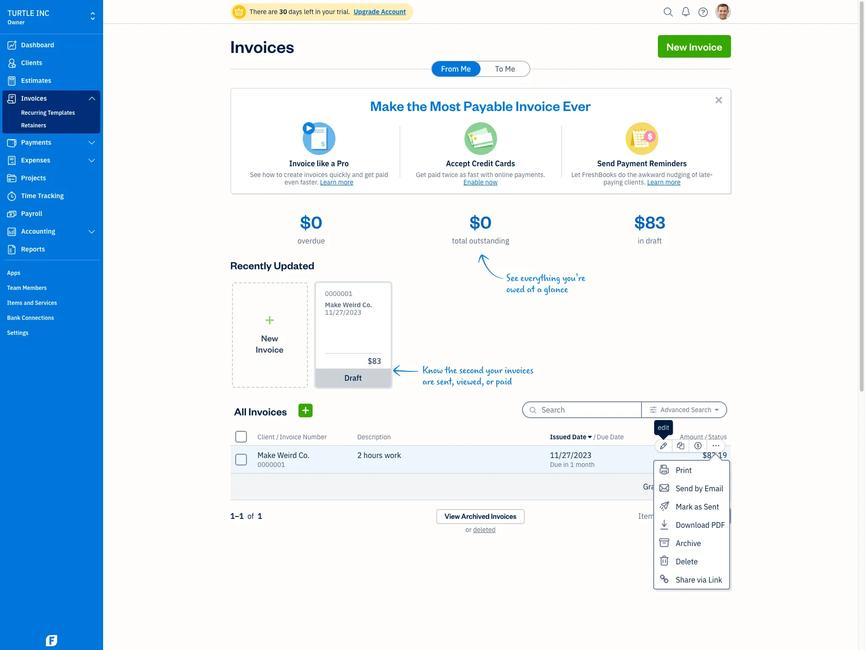 Task type: describe. For each thing, give the bounding box(es) containing it.
team
[[7, 285, 21, 292]]

sent,
[[437, 377, 455, 388]]

chevron large down image for payments
[[87, 139, 96, 147]]

0 horizontal spatial 1
[[258, 512, 262, 521]]

1 inside 11/27/2023 due in 1 month
[[570, 461, 574, 469]]

due date
[[597, 433, 624, 441]]

weird inside 0000001 make weird co. 11/27/2023
[[343, 301, 361, 309]]

your inside know the second your invoices are sent, viewed, or paid
[[486, 366, 503, 377]]

$0 overdue
[[298, 211, 325, 246]]

at
[[527, 285, 535, 295]]

delete button
[[655, 553, 729, 571]]

print button
[[655, 461, 729, 480]]

nudging
[[667, 171, 691, 179]]

close image
[[714, 95, 725, 105]]

see for see everything you're owed at a glance
[[507, 273, 519, 284]]

go to help image
[[696, 5, 711, 19]]

description link
[[357, 433, 391, 441]]

recently updated
[[230, 259, 315, 272]]

plus image
[[264, 316, 275, 325]]

mark
[[676, 503, 693, 512]]

11/27/2023 inside 11/27/2023 due in 1 month
[[550, 451, 592, 460]]

0 horizontal spatial a
[[331, 159, 335, 168]]

create
[[284, 171, 303, 179]]

of inside let freshbooks do the awkward nudging of late- paying clients.
[[692, 171, 698, 179]]

pro
[[337, 159, 349, 168]]

11/27/2023 inside 0000001 make weird co. 11/27/2023
[[325, 309, 362, 317]]

2 hours work link
[[346, 446, 547, 474]]

client image
[[6, 59, 17, 68]]

new invoice link for know the second your invoices are sent, viewed, or paid
[[232, 283, 308, 388]]

$83 for $83
[[368, 357, 381, 366]]

send by email
[[676, 484, 724, 494]]

the inside let freshbooks do the awkward nudging of late- paying clients.
[[628, 171, 637, 179]]

advanced
[[661, 406, 690, 414]]

search
[[692, 406, 712, 414]]

archived
[[462, 512, 490, 521]]

payroll link
[[2, 206, 100, 223]]

second
[[459, 366, 484, 377]]

invoice up create
[[289, 159, 315, 168]]

accept
[[446, 159, 470, 168]]

issued date link
[[550, 433, 594, 441]]

download pdf
[[676, 521, 726, 530]]

2 hours work
[[357, 451, 401, 460]]

invoices down there
[[230, 35, 294, 57]]

or inside 'view archived invoices or deleted'
[[466, 526, 472, 535]]

report image
[[6, 245, 17, 255]]

co. inside make weird co. 0000001
[[299, 451, 310, 460]]

the for make the most payable invoice ever
[[407, 97, 427, 114]]

invoice right client link
[[280, 433, 301, 441]]

let
[[572, 171, 581, 179]]

per
[[660, 512, 672, 521]]

invoices link
[[2, 90, 100, 107]]

invoice number link
[[280, 433, 327, 441]]

timer image
[[6, 192, 17, 201]]

settings image
[[650, 407, 657, 414]]

crown image
[[234, 7, 244, 17]]

make the most payable invoice ever
[[370, 97, 591, 114]]

date for due date
[[610, 433, 624, 441]]

you're
[[563, 273, 586, 284]]

description
[[357, 433, 391, 441]]

view
[[445, 512, 460, 521]]

fast
[[468, 171, 479, 179]]

more actions image
[[712, 441, 720, 452]]

paid inside know the second your invoices are sent, viewed, or paid
[[496, 377, 512, 388]]

due inside 11/27/2023 due in 1 month
[[550, 461, 562, 469]]

issued date
[[550, 433, 587, 441]]

advanced search
[[661, 406, 712, 414]]

upgrade account link
[[352, 8, 406, 16]]

accounting link
[[2, 224, 100, 241]]

like
[[317, 159, 329, 168]]

know
[[423, 366, 443, 377]]

0 horizontal spatial new invoice
[[256, 333, 284, 355]]

1 horizontal spatial new
[[667, 40, 687, 53]]

see everything you're owed at a glance
[[507, 273, 586, 295]]

members
[[23, 285, 47, 292]]

$83 for $83 in draft
[[635, 211, 666, 233]]

quickly
[[330, 171, 351, 179]]

everything
[[521, 273, 561, 284]]

send payment reminders image
[[626, 122, 659, 155]]

30
[[279, 8, 287, 16]]

recently
[[230, 259, 272, 272]]

client / invoice number
[[258, 433, 327, 441]]

bank connections
[[7, 315, 54, 322]]

send by email button
[[655, 480, 729, 498]]

$83 in draft
[[635, 211, 666, 246]]

freshbooks
[[582, 171, 617, 179]]

now
[[486, 178, 498, 187]]

cards
[[495, 159, 515, 168]]

me for from me
[[461, 64, 471, 74]]

date for issued date
[[573, 433, 587, 441]]

do
[[619, 171, 626, 179]]

11/27/2023 due in 1 month
[[550, 451, 595, 469]]

make inside 0000001 make weird co. 11/27/2023
[[325, 301, 341, 309]]

1 vertical spatial $83.19
[[688, 482, 713, 492]]

items for items and services
[[7, 300, 22, 307]]

paid inside see how to create invoices quickly and get paid even faster.
[[376, 171, 388, 179]]

a inside see everything you're owed at a glance
[[537, 285, 542, 295]]

0 horizontal spatial in
[[315, 8, 321, 16]]

retainers link
[[4, 120, 98, 131]]

invoice left ever
[[516, 97, 560, 114]]

left
[[304, 8, 314, 16]]

clients.
[[625, 178, 646, 187]]

client
[[258, 433, 275, 441]]

expenses link
[[2, 152, 100, 169]]

how
[[263, 171, 275, 179]]

0000001 inside make weird co. 0000001
[[258, 461, 285, 469]]

payment
[[617, 159, 648, 168]]

archive button
[[655, 535, 729, 553]]

projects link
[[2, 170, 100, 187]]

items per page:
[[639, 512, 692, 521]]

0 horizontal spatial are
[[268, 8, 278, 16]]

view archived invoices or deleted
[[445, 512, 517, 535]]

invoices for even
[[304, 171, 328, 179]]

1 horizontal spatial new invoice
[[667, 40, 723, 53]]

0 vertical spatial $83.19
[[703, 451, 727, 460]]

learn for reminders
[[648, 178, 664, 187]]

credit
[[472, 159, 493, 168]]

recurring
[[21, 109, 46, 116]]

clients
[[21, 59, 42, 67]]

twice
[[442, 171, 458, 179]]

ever
[[563, 97, 591, 114]]

team members
[[7, 285, 47, 292]]

send for send payment reminders
[[598, 159, 615, 168]]

make for make weird co. 0000001
[[258, 451, 276, 460]]

by
[[695, 484, 703, 494]]

all
[[234, 405, 247, 418]]

co. inside 0000001 make weird co. 11/27/2023
[[363, 301, 372, 309]]

to
[[495, 64, 503, 74]]

work
[[385, 451, 401, 460]]

from me
[[441, 64, 471, 74]]

2
[[357, 451, 362, 460]]

weird inside make weird co. 0000001
[[277, 451, 297, 460]]

items and services
[[7, 300, 57, 307]]

let freshbooks do the awkward nudging of late- paying clients.
[[572, 171, 713, 187]]

from me link
[[432, 61, 481, 76]]

bank connections link
[[2, 311, 100, 325]]

make weird co. 0000001
[[258, 451, 310, 469]]

$0 total outstanding
[[452, 211, 509, 246]]

/ for amount
[[705, 433, 708, 441]]

send payment reminders
[[598, 159, 687, 168]]



Task type: locate. For each thing, give the bounding box(es) containing it.
0 vertical spatial new
[[667, 40, 687, 53]]

overdue
[[298, 236, 325, 246]]

trial.
[[337, 8, 350, 16]]

caretdown image left due date
[[588, 433, 592, 441]]

amount link
[[680, 433, 705, 441]]

new invoice link for invoices
[[658, 35, 731, 58]]

0 horizontal spatial 0000001
[[258, 461, 285, 469]]

dashboard image
[[6, 41, 17, 50]]

invoices inside 'view archived invoices or deleted'
[[491, 512, 517, 521]]

$0 up outstanding
[[470, 211, 492, 233]]

estimates link
[[2, 73, 100, 90]]

1 vertical spatial your
[[486, 366, 503, 377]]

0 vertical spatial $83
[[635, 211, 666, 233]]

draft inside $83 in draft
[[646, 236, 662, 246]]

services
[[35, 300, 57, 307]]

of
[[692, 171, 698, 179], [248, 512, 254, 521]]

1 right 1–1
[[258, 512, 262, 521]]

1 horizontal spatial 1
[[570, 461, 574, 469]]

0 horizontal spatial new
[[261, 333, 278, 343]]

1 vertical spatial invoices
[[505, 366, 534, 377]]

1 vertical spatial of
[[248, 512, 254, 521]]

1 more from the left
[[338, 178, 354, 187]]

items and services link
[[2, 296, 100, 310]]

2 vertical spatial draft
[[709, 462, 724, 471]]

0 horizontal spatial learn
[[320, 178, 337, 187]]

$0 for $0 overdue
[[300, 211, 322, 233]]

2 vertical spatial the
[[445, 366, 457, 377]]

make inside make weird co. 0000001
[[258, 451, 276, 460]]

the up sent,
[[445, 366, 457, 377]]

and down the "team members"
[[24, 300, 34, 307]]

0000001 inside 0000001 make weird co. 11/27/2023
[[325, 290, 353, 298]]

2 horizontal spatial the
[[628, 171, 637, 179]]

expense image
[[6, 156, 17, 166]]

caretdown image
[[715, 407, 719, 414], [588, 433, 592, 441]]

2 horizontal spatial paid
[[496, 377, 512, 388]]

time tracking
[[21, 192, 64, 200]]

send for send by email
[[676, 484, 693, 494]]

caretdown image right "search"
[[715, 407, 719, 414]]

2 learn more from the left
[[648, 178, 681, 187]]

1 $0 from the left
[[300, 211, 322, 233]]

items inside items and services link
[[7, 300, 22, 307]]

me
[[461, 64, 471, 74], [505, 64, 516, 74]]

1 horizontal spatial learn
[[648, 178, 664, 187]]

see left how
[[250, 171, 261, 179]]

1 me from the left
[[461, 64, 471, 74]]

$0 up overdue
[[300, 211, 322, 233]]

0 horizontal spatial more
[[338, 178, 354, 187]]

and left get
[[352, 171, 363, 179]]

accounting
[[21, 227, 55, 236]]

0 horizontal spatial paid
[[376, 171, 388, 179]]

1 / from the left
[[276, 433, 279, 441]]

or
[[487, 377, 494, 388], [466, 526, 472, 535]]

1 vertical spatial send
[[676, 484, 693, 494]]

1 horizontal spatial me
[[505, 64, 516, 74]]

more
[[338, 178, 354, 187], [666, 178, 681, 187]]

send up freshbooks
[[598, 159, 615, 168]]

recurring templates
[[21, 109, 75, 116]]

see inside see everything you're owed at a glance
[[507, 273, 519, 284]]

4 chevron large down image from the top
[[87, 228, 96, 236]]

$0 inside "$0 total outstanding"
[[470, 211, 492, 233]]

chevron large down image inside payments link
[[87, 139, 96, 147]]

chevron large down image for accounting
[[87, 228, 96, 236]]

invoices inside see how to create invoices quickly and get paid even faster.
[[304, 171, 328, 179]]

main element
[[0, 0, 127, 651]]

invoices up client link
[[249, 405, 287, 418]]

awkward
[[639, 171, 665, 179]]

1 vertical spatial 0000001
[[258, 461, 285, 469]]

mark as sent button
[[655, 498, 729, 516]]

duplicate image
[[678, 441, 685, 452]]

0 vertical spatial draft
[[646, 236, 662, 246]]

invoices for paid
[[505, 366, 534, 377]]

learn for a
[[320, 178, 337, 187]]

items for items per page:
[[639, 512, 659, 521]]

0 vertical spatial make
[[370, 97, 404, 114]]

1 horizontal spatial 11/27/2023
[[550, 451, 592, 460]]

1 vertical spatial a
[[537, 285, 542, 295]]

0 horizontal spatial $83
[[368, 357, 381, 366]]

0 vertical spatial or
[[487, 377, 494, 388]]

new invoice down plus image
[[256, 333, 284, 355]]

edit image
[[660, 441, 668, 452]]

0 vertical spatial see
[[250, 171, 261, 179]]

me for to me
[[505, 64, 516, 74]]

invoices
[[304, 171, 328, 179], [505, 366, 534, 377]]

see up owed
[[507, 273, 519, 284]]

date right issued
[[573, 433, 587, 441]]

0 vertical spatial 11/27/2023
[[325, 309, 362, 317]]

add a payment image
[[694, 441, 703, 452]]

2 learn from the left
[[648, 178, 664, 187]]

1 vertical spatial or
[[466, 526, 472, 535]]

1 vertical spatial due
[[550, 461, 562, 469]]

archive
[[676, 539, 701, 549]]

1 horizontal spatial more
[[666, 178, 681, 187]]

1 horizontal spatial send
[[676, 484, 693, 494]]

to
[[277, 171, 283, 179]]

in inside $83 in draft
[[638, 236, 644, 246]]

print
[[676, 466, 692, 475]]

0 horizontal spatial see
[[250, 171, 261, 179]]

as left the sent
[[695, 503, 702, 512]]

a right at
[[537, 285, 542, 295]]

1 vertical spatial $83
[[368, 357, 381, 366]]

inc
[[36, 8, 49, 18]]

connections
[[22, 315, 54, 322]]

me right the from
[[461, 64, 471, 74]]

chevron large down image for expenses
[[87, 157, 96, 165]]

settings link
[[2, 326, 100, 340]]

are
[[268, 8, 278, 16], [423, 377, 435, 388]]

accept credit cards image
[[464, 122, 497, 155]]

your right second
[[486, 366, 503, 377]]

the
[[407, 97, 427, 114], [628, 171, 637, 179], [445, 366, 457, 377]]

1 vertical spatial co.
[[299, 451, 310, 460]]

payments link
[[2, 135, 100, 151]]

/ right client
[[276, 433, 279, 441]]

as inside button
[[695, 503, 702, 512]]

due down issued
[[550, 461, 562, 469]]

more for send payment reminders
[[666, 178, 681, 187]]

and inside the main element
[[24, 300, 34, 307]]

0 vertical spatial items
[[7, 300, 22, 307]]

caretdown image inside the advanced search dropdown button
[[715, 407, 719, 414]]

are inside know the second your invoices are sent, viewed, or paid
[[423, 377, 435, 388]]

payable
[[464, 97, 513, 114]]

of left late-
[[692, 171, 698, 179]]

templates
[[48, 109, 75, 116]]

0 vertical spatial your
[[322, 8, 335, 16]]

send left by
[[676, 484, 693, 494]]

2 me from the left
[[505, 64, 516, 74]]

2 / from the left
[[594, 433, 596, 441]]

total
[[666, 482, 683, 492]]

1 date from the left
[[573, 433, 587, 441]]

1 vertical spatial 1
[[258, 512, 262, 521]]

1 vertical spatial make
[[325, 301, 341, 309]]

invoices up the deleted link
[[491, 512, 517, 521]]

make
[[370, 97, 404, 114], [325, 301, 341, 309], [258, 451, 276, 460]]

2 date from the left
[[610, 433, 624, 441]]

and inside see how to create invoices quickly and get paid even faster.
[[352, 171, 363, 179]]

in inside 11/27/2023 due in 1 month
[[564, 461, 569, 469]]

pdf
[[712, 521, 726, 530]]

retainers
[[21, 122, 46, 129]]

payment image
[[6, 138, 17, 148]]

chevron large down image for invoices
[[87, 95, 96, 102]]

dashboard
[[21, 41, 54, 49]]

there are 30 days left in your trial. upgrade account
[[250, 8, 406, 16]]

0 vertical spatial 1
[[570, 461, 574, 469]]

reminders
[[650, 159, 687, 168]]

2 horizontal spatial /
[[705, 433, 708, 441]]

make for make the most payable invoice ever
[[370, 97, 404, 114]]

paying
[[604, 178, 623, 187]]

$0 inside "$0 overdue"
[[300, 211, 322, 233]]

amount
[[680, 433, 704, 441]]

chevron large down image down retainers link
[[87, 139, 96, 147]]

3 / from the left
[[705, 433, 708, 441]]

reports
[[21, 245, 45, 254]]

learn more
[[320, 178, 354, 187], [648, 178, 681, 187]]

2 vertical spatial make
[[258, 451, 276, 460]]

1 horizontal spatial learn more
[[648, 178, 681, 187]]

2 horizontal spatial draft
[[709, 462, 724, 471]]

1 vertical spatial in
[[638, 236, 644, 246]]

as left fast
[[460, 171, 467, 179]]

are down know
[[423, 377, 435, 388]]

new invoice down go to help image
[[667, 40, 723, 53]]

learn more for reminders
[[648, 178, 681, 187]]

invoices inside know the second your invoices are sent, viewed, or paid
[[505, 366, 534, 377]]

even
[[285, 178, 299, 187]]

0 horizontal spatial as
[[460, 171, 467, 179]]

0 horizontal spatial weird
[[277, 451, 297, 460]]

share via link button
[[655, 571, 729, 589]]

items down team
[[7, 300, 22, 307]]

1 horizontal spatial new invoice link
[[658, 35, 731, 58]]

upgrade
[[354, 8, 380, 16]]

invoices
[[230, 35, 294, 57], [21, 94, 47, 103], [249, 405, 287, 418], [491, 512, 517, 521]]

chevron large down image
[[87, 95, 96, 102], [87, 139, 96, 147], [87, 157, 96, 165], [87, 228, 96, 236]]

your left trial.
[[322, 8, 335, 16]]

1 vertical spatial see
[[507, 273, 519, 284]]

notifications image
[[679, 2, 694, 21]]

owner
[[8, 19, 25, 26]]

1 horizontal spatial 0000001
[[325, 290, 353, 298]]

updated
[[274, 259, 315, 272]]

the left most
[[407, 97, 427, 114]]

0000001 make weird co. 11/27/2023
[[325, 290, 372, 317]]

freshbooks image
[[44, 636, 59, 647]]

learn right clients.
[[648, 178, 664, 187]]

chevron large down image up the recurring templates link
[[87, 95, 96, 102]]

enable
[[464, 178, 484, 187]]

0 horizontal spatial the
[[407, 97, 427, 114]]

0 vertical spatial as
[[460, 171, 467, 179]]

search image
[[661, 5, 676, 19]]

1 left month
[[570, 461, 574, 469]]

1 horizontal spatial due
[[597, 433, 609, 441]]

invoice down plus image
[[256, 344, 284, 355]]

more for invoice like a pro
[[338, 178, 354, 187]]

paid
[[376, 171, 388, 179], [428, 171, 441, 179], [496, 377, 512, 388]]

1 learn more from the left
[[320, 178, 354, 187]]

2 vertical spatial in
[[564, 461, 569, 469]]

status link
[[709, 433, 727, 441]]

late-
[[699, 171, 713, 179]]

0 horizontal spatial me
[[461, 64, 471, 74]]

0 vertical spatial are
[[268, 8, 278, 16]]

estimate image
[[6, 76, 17, 86]]

0 horizontal spatial new invoice link
[[232, 283, 308, 388]]

online
[[495, 171, 513, 179]]

learn more down 'pro'
[[320, 178, 354, 187]]

as inside accept credit cards get paid twice as fast with online payments. enable now
[[460, 171, 467, 179]]

/ left status link
[[705, 433, 708, 441]]

3 chevron large down image from the top
[[87, 157, 96, 165]]

0 vertical spatial invoices
[[304, 171, 328, 179]]

draft inside $83.19 draft
[[709, 462, 724, 471]]

delete
[[676, 558, 698, 567]]

2 more from the left
[[666, 178, 681, 187]]

of right 1–1
[[248, 512, 254, 521]]

get
[[416, 171, 427, 179]]

0 horizontal spatial or
[[466, 526, 472, 535]]

1 learn from the left
[[320, 178, 337, 187]]

0 horizontal spatial due
[[550, 461, 562, 469]]

money image
[[6, 210, 17, 219]]

are left 30
[[268, 8, 278, 16]]

1 horizontal spatial or
[[487, 377, 494, 388]]

date down search text field
[[610, 433, 624, 441]]

the right do
[[628, 171, 637, 179]]

Search text field
[[542, 403, 626, 418]]

new down search image
[[667, 40, 687, 53]]

$0 for $0 total outstanding
[[470, 211, 492, 233]]

reports link
[[2, 241, 100, 258]]

account
[[381, 8, 406, 16]]

chevron large down image inside "invoices" link
[[87, 95, 96, 102]]

invoices up recurring
[[21, 94, 47, 103]]

view archived invoices link
[[436, 510, 525, 525]]

see inside see how to create invoices quickly and get paid even faster.
[[250, 171, 261, 179]]

project image
[[6, 174, 17, 183]]

more down 'pro'
[[338, 178, 354, 187]]

or right viewed,
[[487, 377, 494, 388]]

add invoice image
[[301, 405, 310, 417]]

invoice
[[689, 40, 723, 53], [516, 97, 560, 114], [289, 159, 315, 168], [256, 344, 284, 355], [280, 433, 301, 441]]

learn right faster.
[[320, 178, 337, 187]]

0 horizontal spatial and
[[24, 300, 34, 307]]

invoices inside the main element
[[21, 94, 47, 103]]

0 horizontal spatial send
[[598, 159, 615, 168]]

advanced search button
[[642, 403, 727, 418]]

new down plus image
[[261, 333, 278, 343]]

days
[[289, 8, 302, 16]]

1 horizontal spatial make
[[325, 301, 341, 309]]

0 vertical spatial 0000001
[[325, 290, 353, 298]]

tracking
[[38, 192, 64, 200]]

items left per
[[639, 512, 659, 521]]

the for know the second your invoices are sent, viewed, or paid
[[445, 366, 457, 377]]

1 vertical spatial new
[[261, 333, 278, 343]]

amount / status
[[680, 433, 727, 441]]

2 horizontal spatial in
[[638, 236, 644, 246]]

hours
[[364, 451, 383, 460]]

due right the issued date "link"
[[597, 433, 609, 441]]

due date link
[[597, 433, 624, 441]]

to me
[[495, 64, 516, 74]]

2 $0 from the left
[[470, 211, 492, 233]]

send inside button
[[676, 484, 693, 494]]

1 horizontal spatial $0
[[470, 211, 492, 233]]

0 vertical spatial send
[[598, 159, 615, 168]]

download
[[676, 521, 710, 530]]

0 horizontal spatial draft
[[345, 374, 362, 383]]

paid inside accept credit cards get paid twice as fast with online payments. enable now
[[428, 171, 441, 179]]

/ for client
[[276, 433, 279, 441]]

1 vertical spatial as
[[695, 503, 702, 512]]

1 chevron large down image from the top
[[87, 95, 96, 102]]

more down reminders in the top right of the page
[[666, 178, 681, 187]]

0 vertical spatial due
[[597, 433, 609, 441]]

1 horizontal spatial your
[[486, 366, 503, 377]]

1 vertical spatial 11/27/2023
[[550, 451, 592, 460]]

1 horizontal spatial weird
[[343, 301, 361, 309]]

invoice like a pro image
[[303, 122, 336, 155]]

0 vertical spatial a
[[331, 159, 335, 168]]

or inside know the second your invoices are sent, viewed, or paid
[[487, 377, 494, 388]]

1 vertical spatial new invoice link
[[232, 283, 308, 388]]

learn more down reminders in the top right of the page
[[648, 178, 681, 187]]

0 horizontal spatial 11/27/2023
[[325, 309, 362, 317]]

me right to
[[505, 64, 516, 74]]

usd
[[715, 483, 727, 492]]

grand
[[644, 482, 664, 492]]

learn more for a
[[320, 178, 354, 187]]

1 vertical spatial items
[[639, 512, 659, 521]]

invoice image
[[6, 94, 17, 104]]

1 horizontal spatial as
[[695, 503, 702, 512]]

0 horizontal spatial learn more
[[320, 178, 354, 187]]

0 horizontal spatial caretdown image
[[588, 433, 592, 441]]

your
[[322, 8, 335, 16], [486, 366, 503, 377]]

0 horizontal spatial items
[[7, 300, 22, 307]]

see for see how to create invoices quickly and get paid even faster.
[[250, 171, 261, 179]]

1 horizontal spatial paid
[[428, 171, 441, 179]]

0 horizontal spatial of
[[248, 512, 254, 521]]

recurring templates link
[[4, 107, 98, 119]]

invoice down go to help image
[[689, 40, 723, 53]]

$83
[[635, 211, 666, 233], [368, 357, 381, 366]]

1 horizontal spatial draft
[[646, 236, 662, 246]]

1 vertical spatial and
[[24, 300, 34, 307]]

as
[[460, 171, 467, 179], [695, 503, 702, 512]]

see
[[250, 171, 261, 179], [507, 273, 519, 284]]

chevron large down image up reports link at left top
[[87, 228, 96, 236]]

0 horizontal spatial $0
[[300, 211, 322, 233]]

payments.
[[515, 171, 546, 179]]

0 vertical spatial weird
[[343, 301, 361, 309]]

2 chevron large down image from the top
[[87, 139, 96, 147]]

the inside know the second your invoices are sent, viewed, or paid
[[445, 366, 457, 377]]

0 horizontal spatial /
[[276, 433, 279, 441]]

1 vertical spatial caretdown image
[[588, 433, 592, 441]]

chart image
[[6, 227, 17, 237]]

caretdown image inside the issued date "link"
[[588, 433, 592, 441]]

or down "archived"
[[466, 526, 472, 535]]

0 vertical spatial caretdown image
[[715, 407, 719, 414]]

chevron large down image down payments link
[[87, 157, 96, 165]]

a left 'pro'
[[331, 159, 335, 168]]

1 horizontal spatial see
[[507, 273, 519, 284]]

/ left due date link
[[594, 433, 596, 441]]



Task type: vqa. For each thing, say whether or not it's contained in the screenshot.


